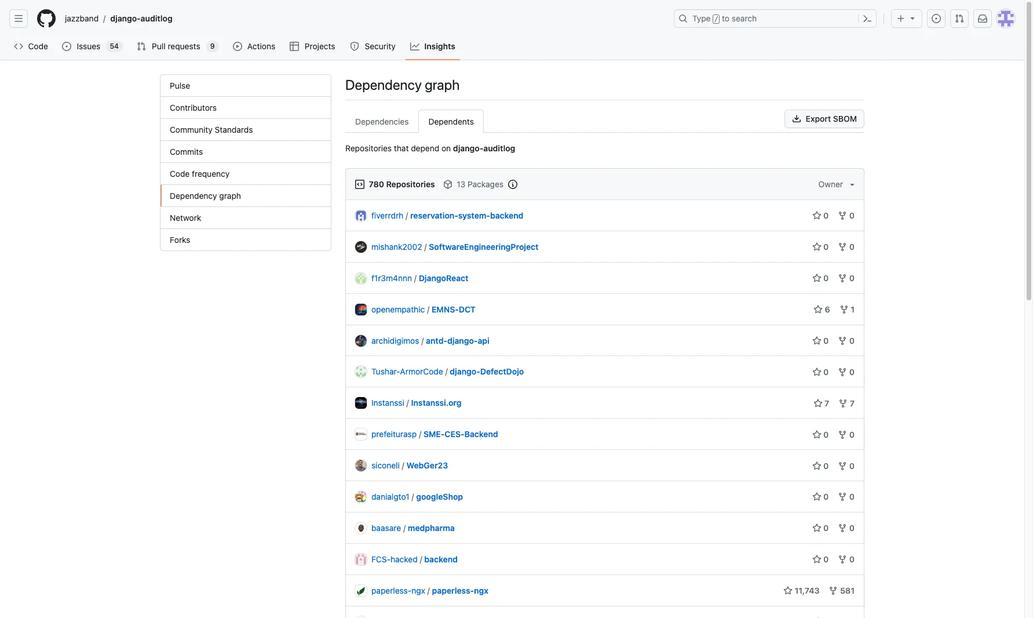 Task type: describe. For each thing, give the bounding box(es) containing it.
djangoreact link
[[419, 273, 469, 283]]

community standards link
[[161, 119, 331, 141]]

openempathic
[[372, 304, 425, 314]]

pulse
[[170, 81, 190, 90]]

star image for archidigimos / antd-django-api
[[813, 336, 822, 346]]

django-defectdojo link
[[450, 367, 524, 377]]

fiverrdrh
[[372, 210, 404, 220]]

/ down backend link
[[428, 585, 430, 595]]

jazzband link
[[60, 9, 103, 28]]

@siconeli image
[[355, 460, 367, 471]]

/ for instanssi.org
[[407, 398, 409, 408]]

django- right on
[[453, 143, 484, 153]]

code frequency
[[170, 169, 230, 179]]

star image for backend
[[813, 430, 822, 439]]

warning element
[[506, 178, 520, 190]]

1 7 from the left
[[823, 398, 830, 408]]

repositories inside 780                 repositories link
[[386, 179, 435, 189]]

/ for sme-
[[419, 429, 422, 439]]

owner button
[[819, 178, 858, 190]]

archidigimos
[[372, 335, 419, 345]]

table image
[[290, 42, 299, 51]]

triangle down image
[[848, 180, 858, 189]]

pulse link
[[161, 75, 331, 97]]

emns-dct link
[[432, 304, 476, 314]]

insights link
[[406, 38, 460, 55]]

@prefeiturasp image
[[355, 429, 367, 440]]

hacked
[[391, 554, 418, 564]]

code frequency link
[[161, 163, 331, 185]]

repo forked image for django-
[[839, 336, 848, 346]]

@baasare image
[[355, 522, 367, 534]]

projects
[[305, 41, 336, 51]]

siconeli / webger23
[[372, 460, 448, 470]]

repo forked image for f1r3m4nnn / djangoreact
[[839, 274, 848, 283]]

network link
[[161, 207, 331, 229]]

instanssi.org
[[411, 398, 462, 408]]

frequency
[[192, 169, 230, 179]]

django- inside jazzband / django-auditlog
[[110, 13, 141, 23]]

sme-ces-backend link
[[424, 429, 499, 439]]

export sbom link
[[785, 110, 865, 128]]

repo forked image for danialgto1 / googleshop
[[839, 493, 848, 502]]

openempathic / emns-dct
[[372, 304, 476, 314]]

780                 repositories link
[[355, 178, 435, 190]]

repo forked image for paperless-
[[829, 586, 839, 596]]

star image for f1r3m4nnn / djangoreact
[[813, 274, 822, 283]]

@instanssi image
[[355, 397, 367, 409]]

/ right hacked on the left bottom of page
[[420, 554, 423, 564]]

security
[[365, 41, 396, 51]]

siconeli
[[372, 460, 400, 470]]

repo forked image for ces-
[[839, 430, 848, 439]]

siconeli link
[[372, 460, 400, 470]]

requests
[[168, 41, 200, 51]]

star image for openempathic / emns-dct
[[814, 305, 823, 314]]

/ for medpharma
[[404, 523, 406, 533]]

to
[[723, 13, 730, 23]]

star image for baasare / medpharma
[[813, 524, 822, 533]]

13                 packages
[[455, 179, 504, 189]]

prefeiturasp
[[372, 429, 417, 439]]

fcs-
[[372, 554, 391, 564]]

1 paperless- from the left
[[372, 585, 412, 595]]

django-auditlog link
[[106, 9, 177, 28]]

@f1r3m4nnn image
[[355, 272, 367, 284]]

graph image
[[411, 42, 420, 51]]

jazzband
[[65, 13, 99, 23]]

export sbom
[[806, 114, 858, 124]]

@archidigimos image
[[355, 335, 367, 346]]

depend
[[411, 143, 440, 153]]

api
[[478, 335, 490, 345]]

community standards
[[170, 125, 253, 135]]

archidigimos / antd-django-api
[[372, 335, 490, 345]]

mishank2002 / softwareengineeringproject
[[372, 242, 539, 252]]

repo forked image for openempathic / emns-dct
[[840, 305, 849, 314]]

reservation-system-backend link
[[411, 210, 524, 220]]

/ for to
[[715, 15, 719, 23]]

1 vertical spatial auditlog
[[484, 143, 516, 153]]

webger23 link
[[407, 460, 448, 470]]

download image
[[793, 114, 802, 124]]

commits
[[170, 147, 203, 157]]

@fcs hacked image
[[355, 554, 367, 565]]

mishank2002
[[372, 242, 422, 252]]

f1r3m4nnn
[[372, 273, 412, 283]]

danialgto1 link
[[372, 492, 410, 502]]

medpharma link
[[408, 523, 455, 533]]

2 paperless-ngx link from the left
[[432, 585, 489, 595]]

star image for fiverrdrh / reservation-system-backend
[[813, 211, 822, 221]]

softwareengineeringproject
[[429, 242, 539, 252]]

antd-django-api link
[[426, 335, 490, 345]]

antd-
[[426, 335, 448, 345]]

ces-
[[445, 429, 465, 439]]

dct
[[459, 304, 476, 314]]

54
[[110, 42, 119, 50]]

1 horizontal spatial dependency graph
[[346, 77, 460, 93]]

f1r3m4nnn link
[[372, 273, 412, 283]]

@danialgto1 image
[[355, 491, 367, 503]]

homepage image
[[37, 9, 56, 28]]

star image for ngx
[[784, 586, 793, 596]]

graph inside insights element
[[219, 191, 241, 201]]

dependents
[[429, 117, 474, 126]]

openempathic link
[[372, 304, 425, 314]]

star image for defectdojo
[[813, 368, 822, 377]]

django- down antd-django-api link
[[450, 367, 481, 377]]

search
[[732, 13, 757, 23]]

1 vertical spatial issue opened image
[[62, 42, 72, 51]]

insights
[[425, 41, 456, 51]]

paperless-ngx / paperless-ngx
[[372, 585, 489, 595]]

780
[[369, 179, 384, 189]]

instanssi link
[[372, 398, 405, 408]]

system-
[[459, 210, 491, 220]]

play image
[[233, 42, 242, 51]]

instanssi
[[372, 398, 405, 408]]

1 paperless-ngx link from the left
[[372, 585, 426, 595]]

backend link
[[425, 554, 458, 564]]

repo forked image for backend
[[839, 555, 848, 564]]

code link
[[9, 38, 53, 55]]

@fiverrdrh image
[[355, 210, 367, 221]]

fcs-hacked / backend
[[372, 554, 458, 564]]



Task type: locate. For each thing, give the bounding box(es) containing it.
list
[[60, 9, 667, 28]]

dependency inside insights element
[[170, 191, 217, 201]]

0 vertical spatial backend
[[491, 210, 524, 220]]

1 vertical spatial dependency
[[170, 191, 217, 201]]

1
[[849, 304, 855, 314]]

7
[[823, 398, 830, 408], [849, 398, 855, 408]]

git pull request image left notifications icon
[[956, 14, 965, 23]]

auditlog inside jazzband / django-auditlog
[[141, 13, 173, 23]]

0 horizontal spatial backend
[[425, 554, 458, 564]]

11,743
[[793, 586, 820, 596]]

/ inside 'type / to search'
[[715, 15, 719, 23]]

pull requests
[[152, 41, 200, 51]]

packages
[[468, 179, 504, 189]]

repositories         that depend on django-auditlog
[[346, 143, 516, 153]]

armorcode
[[400, 367, 443, 377]]

1 vertical spatial graph
[[219, 191, 241, 201]]

13
[[457, 179, 466, 189]]

dependency graph
[[346, 77, 460, 93], [170, 191, 241, 201]]

contributors link
[[161, 97, 331, 119]]

/ right siconeli link
[[402, 460, 405, 470]]

1 horizontal spatial auditlog
[[484, 143, 516, 153]]

@tushar armorcode image
[[355, 366, 367, 378]]

git pull request image for the rightmost issue opened image
[[956, 14, 965, 23]]

list containing jazzband
[[60, 9, 667, 28]]

prefeiturasp / sme-ces-backend
[[372, 429, 499, 439]]

forks
[[170, 235, 191, 245]]

2 7 from the left
[[849, 398, 855, 408]]

/ right f1r3m4nnn link on the left top
[[414, 273, 417, 283]]

1 horizontal spatial paperless-
[[432, 585, 474, 595]]

1 ngx from the left
[[412, 585, 426, 595]]

instanssi / instanssi.org
[[372, 398, 462, 408]]

1 horizontal spatial git pull request image
[[956, 14, 965, 23]]

/ for emns-
[[427, 304, 430, 314]]

jazzband / django-auditlog
[[65, 13, 173, 23]]

that
[[394, 143, 409, 153]]

1 vertical spatial code
[[170, 169, 190, 179]]

on
[[442, 143, 451, 153]]

1 horizontal spatial code
[[170, 169, 190, 179]]

commits link
[[161, 141, 331, 163]]

export
[[806, 114, 832, 124]]

baasare / medpharma
[[372, 523, 455, 533]]

star image for fcs-hacked / backend
[[813, 555, 822, 564]]

django-
[[110, 13, 141, 23], [453, 143, 484, 153], [448, 335, 478, 345], [450, 367, 481, 377]]

/ for antd-
[[422, 335, 424, 345]]

actions
[[248, 41, 276, 51]]

googleshop link
[[417, 492, 463, 502]]

/ right 'fiverrdrh'
[[406, 210, 408, 220]]

/ for reservation-
[[406, 210, 408, 220]]

6
[[823, 304, 831, 314]]

command palette image
[[863, 14, 873, 23]]

/ for googleshop
[[412, 492, 414, 502]]

code inside insights element
[[170, 169, 190, 179]]

paperless- right @paperless ngx icon
[[372, 585, 412, 595]]

dependency graph inside insights element
[[170, 191, 241, 201]]

581
[[839, 586, 855, 596]]

git pull request image for the bottommost issue opened image
[[137, 42, 146, 51]]

backend
[[465, 429, 499, 439]]

2 paperless- from the left
[[432, 585, 474, 595]]

dependency insights menu element
[[346, 110, 865, 133]]

/ left "to"
[[715, 15, 719, 23]]

baasare
[[372, 523, 401, 533]]

issue opened image
[[932, 14, 942, 23], [62, 42, 72, 51]]

repositories
[[346, 143, 392, 153], [386, 179, 435, 189]]

paperless-ngx link down the fcs-hacked link
[[372, 585, 426, 595]]

repo forked image for tushar-armorcode / django-defectdojo
[[839, 368, 848, 377]]

djangoreact
[[419, 273, 469, 283]]

warning image
[[508, 180, 518, 189]]

git pull request image left pull
[[137, 42, 146, 51]]

standards
[[215, 125, 253, 135]]

1 horizontal spatial dependency
[[346, 77, 422, 93]]

/ left sme-
[[419, 429, 422, 439]]

graph up dependents link
[[425, 77, 460, 93]]

0 horizontal spatial graph
[[219, 191, 241, 201]]

0 horizontal spatial dependency
[[170, 191, 217, 201]]

reservation-
[[411, 210, 459, 220]]

0 horizontal spatial auditlog
[[141, 13, 173, 23]]

fiverrdrh link
[[372, 210, 404, 220]]

0 horizontal spatial code
[[28, 41, 48, 51]]

ngx
[[412, 585, 426, 595], [474, 585, 489, 595]]

/ right armorcode
[[446, 367, 448, 377]]

@paperless ngx image
[[355, 585, 367, 596]]

baasare link
[[372, 523, 401, 533]]

code down commits
[[170, 169, 190, 179]]

dependencies link
[[346, 110, 419, 133]]

sbom
[[834, 114, 858, 124]]

shield image
[[350, 42, 360, 51]]

0 vertical spatial repositories
[[346, 143, 392, 153]]

/ for djangoreact
[[414, 273, 417, 283]]

dependency down the "code frequency"
[[170, 191, 217, 201]]

/ for softwareengineeringproject
[[425, 242, 427, 252]]

star image for mishank2002 / softwareengineeringproject
[[813, 243, 822, 252]]

notifications image
[[979, 14, 988, 23]]

auditlog up the warning element
[[484, 143, 516, 153]]

/ right "danialgto1" at the bottom left of the page
[[412, 492, 414, 502]]

repo forked image for mishank2002 / softwareengineeringproject
[[839, 243, 848, 252]]

/ right "mishank2002"
[[425, 242, 427, 252]]

danialgto1 / googleshop
[[372, 492, 463, 502]]

dependency graph link
[[161, 185, 331, 207]]

0 vertical spatial graph
[[425, 77, 460, 93]]

googleshop
[[417, 492, 463, 502]]

780                 repositories
[[367, 179, 435, 189]]

1 horizontal spatial graph
[[425, 77, 460, 93]]

star image
[[813, 211, 822, 221], [813, 243, 822, 252], [813, 274, 822, 283], [814, 305, 823, 314], [813, 336, 822, 346], [813, 461, 822, 471], [813, 524, 822, 533], [813, 555, 822, 564]]

mishank2002 link
[[372, 242, 422, 252]]

fcs-hacked link
[[372, 554, 418, 564]]

community
[[170, 125, 213, 135]]

webger23
[[407, 460, 448, 470]]

defectdojo
[[481, 367, 524, 377]]

backend down medpharma
[[425, 554, 458, 564]]

/ inside jazzband / django-auditlog
[[103, 14, 106, 23]]

/ for webger23
[[402, 460, 405, 470]]

0 horizontal spatial paperless-ngx link
[[372, 585, 426, 595]]

triangle down image
[[909, 13, 918, 23]]

archidigimos link
[[372, 335, 419, 345]]

insights element
[[160, 74, 332, 251]]

code image
[[14, 42, 23, 51]]

dependency
[[346, 77, 422, 93], [170, 191, 217, 201]]

f1r3m4nnn / djangoreact
[[372, 273, 469, 283]]

repo forked image for instanssi / instanssi.org
[[839, 399, 849, 408]]

paperless- down backend link
[[432, 585, 474, 595]]

0 vertical spatial dependency graph
[[346, 77, 460, 93]]

9
[[210, 42, 215, 50]]

package image
[[443, 180, 453, 189]]

@mishank2002 image
[[355, 241, 367, 253]]

0 vertical spatial git pull request image
[[956, 14, 965, 23]]

dependency graph down frequency
[[170, 191, 241, 201]]

issues
[[77, 41, 101, 51]]

/ right baasare link on the bottom of page
[[404, 523, 406, 533]]

code for code frequency
[[170, 169, 190, 179]]

0 horizontal spatial issue opened image
[[62, 42, 72, 51]]

0 vertical spatial auditlog
[[141, 13, 173, 23]]

0
[[822, 211, 829, 221], [848, 211, 855, 221], [822, 242, 829, 252], [848, 242, 855, 252], [822, 273, 829, 283], [848, 273, 855, 283], [822, 336, 829, 346], [848, 336, 855, 346], [822, 367, 829, 377], [848, 367, 855, 377], [822, 429, 829, 439], [848, 429, 855, 439], [822, 461, 829, 471], [848, 461, 855, 471], [822, 492, 829, 502], [848, 492, 855, 502], [822, 523, 829, 533], [848, 523, 855, 533], [822, 554, 829, 564], [848, 554, 855, 564]]

0 vertical spatial code
[[28, 41, 48, 51]]

1 vertical spatial backend
[[425, 554, 458, 564]]

1 horizontal spatial ngx
[[474, 585, 489, 595]]

backend
[[491, 210, 524, 220], [425, 554, 458, 564]]

medpharma
[[408, 523, 455, 533]]

1 horizontal spatial backend
[[491, 210, 524, 220]]

issue opened image right triangle down image
[[932, 14, 942, 23]]

code right code image
[[28, 41, 48, 51]]

graph down code frequency link
[[219, 191, 241, 201]]

auditlog up pull
[[141, 13, 173, 23]]

paperless-ngx link
[[372, 585, 426, 595], [432, 585, 489, 595]]

2 ngx from the left
[[474, 585, 489, 595]]

repositories down dependencies
[[346, 143, 392, 153]]

plus image
[[897, 14, 906, 23]]

1 vertical spatial git pull request image
[[137, 42, 146, 51]]

@openempathic image
[[355, 304, 367, 315]]

code for code
[[28, 41, 48, 51]]

repo forked image
[[839, 211, 848, 221], [839, 243, 848, 252], [839, 274, 848, 283], [840, 305, 849, 314], [839, 368, 848, 377], [839, 399, 849, 408], [839, 493, 848, 502]]

tushar-armorcode / django-defectdojo
[[372, 367, 524, 377]]

django- down dct
[[448, 335, 478, 345]]

0 horizontal spatial paperless-
[[372, 585, 412, 595]]

dependencies
[[355, 117, 409, 126]]

repositories right 780
[[386, 179, 435, 189]]

backend down warning icon at the top of page
[[491, 210, 524, 220]]

/ left antd-
[[422, 335, 424, 345]]

prefeiturasp link
[[372, 429, 417, 439]]

0 vertical spatial dependency
[[346, 77, 422, 93]]

dependency up dependencies link
[[346, 77, 422, 93]]

repo forked image for fiverrdrh / reservation-system-backend
[[839, 211, 848, 221]]

type / to search
[[693, 13, 757, 23]]

paperless-
[[372, 585, 412, 595], [432, 585, 474, 595]]

issue opened image left the issues
[[62, 42, 72, 51]]

tushar-armorcode link
[[372, 367, 443, 377]]

type
[[693, 13, 711, 23]]

django- up 54
[[110, 13, 141, 23]]

1 vertical spatial repositories
[[386, 179, 435, 189]]

graph
[[425, 77, 460, 93], [219, 191, 241, 201]]

0 horizontal spatial git pull request image
[[137, 42, 146, 51]]

code
[[28, 41, 48, 51], [170, 169, 190, 179]]

code square image
[[355, 180, 365, 189]]

1 vertical spatial dependency graph
[[170, 191, 241, 201]]

instanssi.org link
[[411, 398, 462, 408]]

dependency graph down graph icon
[[346, 77, 460, 93]]

0 horizontal spatial ngx
[[412, 585, 426, 595]]

0 vertical spatial issue opened image
[[932, 14, 942, 23]]

star image
[[813, 368, 822, 377], [814, 399, 823, 408], [813, 430, 822, 439], [813, 493, 822, 502], [784, 586, 793, 596]]

git pull request image
[[956, 14, 965, 23], [137, 42, 146, 51]]

0 horizontal spatial dependency graph
[[170, 191, 241, 201]]

/ right jazzband
[[103, 14, 106, 23]]

forks link
[[161, 229, 331, 251]]

repo forked image
[[839, 336, 848, 346], [839, 430, 848, 439], [839, 461, 848, 471], [839, 524, 848, 533], [839, 555, 848, 564], [829, 586, 839, 596]]

1 horizontal spatial paperless-ngx link
[[432, 585, 489, 595]]

star image for siconeli / webger23
[[813, 461, 822, 471]]

auditlog
[[141, 13, 173, 23], [484, 143, 516, 153]]

network
[[170, 213, 201, 223]]

/ right instanssi link
[[407, 398, 409, 408]]

0 horizontal spatial 7
[[823, 398, 830, 408]]

1 horizontal spatial issue opened image
[[932, 14, 942, 23]]

1 horizontal spatial 7
[[849, 398, 855, 408]]

paperless-ngx link down backend link
[[432, 585, 489, 595]]

/ left emns-
[[427, 304, 430, 314]]

/ for django-
[[103, 14, 106, 23]]

softwareengineeringproject link
[[429, 242, 539, 252]]



Task type: vqa. For each thing, say whether or not it's contained in the screenshot.
Why Am I Seeing This? image
no



